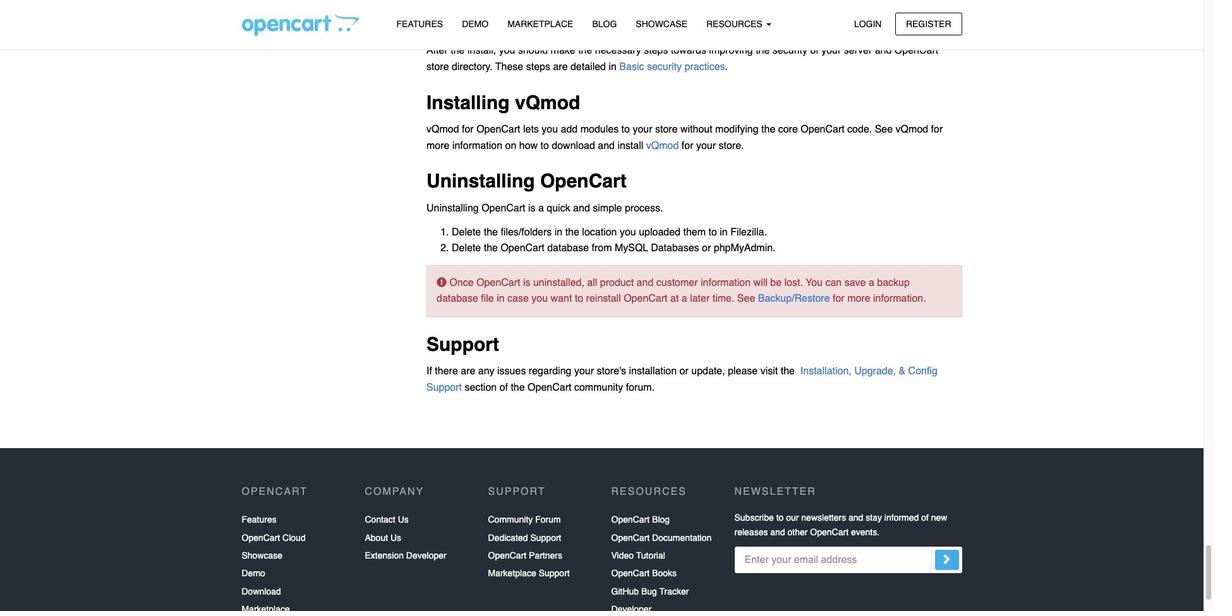 Task type: locate. For each thing, give the bounding box(es) containing it.
0 horizontal spatial showcase link
[[242, 547, 283, 565]]

the up detailed
[[578, 45, 592, 57]]

uninstalling opencart
[[427, 170, 627, 192]]

us right contact
[[398, 515, 409, 525]]

0 vertical spatial marketplace
[[508, 19, 574, 29]]

opencart down the newsletters
[[810, 527, 849, 538]]

opencart up github
[[612, 569, 650, 579]]

0 vertical spatial showcase
[[636, 19, 688, 29]]

in right file
[[497, 293, 505, 305]]

are
[[553, 61, 568, 73], [461, 366, 476, 377]]

2 vertical spatial of
[[922, 513, 929, 523]]

in
[[609, 61, 617, 73], [555, 227, 563, 238], [720, 227, 728, 238], [497, 293, 505, 305]]

delete
[[452, 227, 481, 238], [452, 243, 481, 254]]

a right at
[[682, 293, 687, 305]]

1 horizontal spatial blog
[[652, 515, 670, 525]]

1 horizontal spatial features
[[397, 19, 443, 29]]

are down make
[[553, 61, 568, 73]]

1 vertical spatial uninstalling
[[427, 203, 479, 214]]

backup
[[877, 277, 910, 289]]

1 horizontal spatial a
[[682, 293, 687, 305]]

demo up "install,"
[[462, 19, 489, 29]]

events.
[[851, 527, 880, 538]]

0 vertical spatial a
[[538, 203, 544, 214]]

features for demo
[[397, 19, 443, 29]]

0 vertical spatial us
[[398, 515, 409, 525]]

0 vertical spatial are
[[553, 61, 568, 73]]

in inside after the install, you should make the necessary steps towards improving the security of your server and opencart store directory. these steps are detailed in
[[609, 61, 617, 73]]

1 vertical spatial demo
[[242, 569, 265, 579]]

you up mysql
[[620, 227, 636, 238]]

1 vertical spatial demo link
[[242, 565, 265, 583]]

or inside delete the files/folders in the location you uploaded them to in filezilla. delete the opencart database from mysql databases or phpmyadmin.
[[702, 243, 711, 254]]

community
[[488, 515, 533, 525]]

to inside subscribe to our newsletters and stay informed of new releases and other opencart events.
[[777, 513, 784, 523]]

marketplace support
[[488, 569, 570, 579]]

us
[[398, 515, 409, 525], [391, 533, 401, 543]]

1 vertical spatial or
[[680, 366, 689, 377]]

see inside vqmod for opencart lets you add modules to your store without modifying the core opencart code. see vqmod for more information on how to download and install
[[875, 124, 893, 135]]

after
[[427, 45, 448, 57]]

without
[[681, 124, 713, 135]]

mysql
[[615, 243, 648, 254]]

0 vertical spatial see
[[875, 124, 893, 135]]

1 horizontal spatial see
[[875, 124, 893, 135]]

blog link
[[583, 13, 627, 35]]

your inside vqmod for opencart lets you add modules to your store without modifying the core opencart code. see vqmod for more information on how to download and install
[[633, 124, 653, 135]]

see inside once opencart is uninstalled, all product and customer information will be lost. you can save a backup database file in case you want to reinstall opencart at a later time. see
[[737, 293, 755, 305]]

&
[[899, 366, 906, 377]]

marketplace down opencart partners "link"
[[488, 569, 536, 579]]

1 vertical spatial a
[[869, 277, 875, 289]]

download
[[552, 140, 595, 152]]

1 horizontal spatial or
[[702, 243, 711, 254]]

a
[[538, 203, 544, 214], [869, 277, 875, 289], [682, 293, 687, 305]]

1 vertical spatial resources
[[612, 487, 687, 498]]

0 horizontal spatial blog
[[592, 19, 617, 29]]

and right product
[[637, 277, 654, 289]]

1 horizontal spatial showcase
[[636, 19, 688, 29]]

0 vertical spatial demo link
[[453, 13, 498, 35]]

developer
[[406, 551, 447, 561]]

database inside delete the files/folders in the location you uploaded them to in filezilla. delete the opencart database from mysql databases or phpmyadmin.
[[547, 243, 589, 254]]

opencart documentation link
[[612, 529, 712, 547]]

support up 'community'
[[488, 487, 546, 498]]

0 horizontal spatial steps
[[526, 61, 550, 73]]

1 vertical spatial features link
[[242, 511, 277, 529]]

backup/restore link
[[758, 293, 830, 305]]

support down there
[[427, 382, 462, 394]]

to
[[622, 124, 630, 135], [541, 140, 549, 152], [709, 227, 717, 238], [575, 293, 583, 305], [777, 513, 784, 523]]

once
[[450, 277, 474, 289]]

security down resources link
[[773, 45, 808, 57]]

or down them
[[702, 243, 711, 254]]

for for vqmod for opencart lets you add modules to your store without modifying the core opencart code. see vqmod for more information on how to download and install
[[462, 124, 474, 135]]

1 horizontal spatial are
[[553, 61, 568, 73]]

core
[[778, 124, 798, 135]]

simple
[[593, 203, 622, 214]]

0 horizontal spatial more
[[427, 140, 450, 152]]

1 horizontal spatial resources
[[707, 19, 765, 29]]

exclamation circle image
[[437, 277, 447, 287]]

marketplace
[[508, 19, 574, 29], [488, 569, 536, 579]]

support inside installation, upgrade, & config support
[[427, 382, 462, 394]]

opencart down regarding
[[528, 382, 572, 394]]

of left new
[[922, 513, 929, 523]]

alert containing once opencart is uninstalled, all product and customer information will be lost. you can save a backup database file in case you want to reinstall opencart at a later time. see
[[427, 265, 962, 318]]

0 horizontal spatial showcase
[[242, 551, 283, 561]]

information left on
[[452, 140, 503, 152]]

alert
[[427, 265, 962, 318]]

1 uninstalling from the top
[[427, 170, 535, 192]]

0 vertical spatial features link
[[387, 13, 453, 35]]

2 horizontal spatial of
[[922, 513, 929, 523]]

0 horizontal spatial database
[[437, 293, 478, 305]]

you
[[499, 45, 515, 57], [542, 124, 558, 135], [620, 227, 636, 238], [532, 293, 548, 305]]

vqmod down the installing
[[427, 124, 459, 135]]

1 horizontal spatial steps
[[644, 45, 668, 57]]

features link for opencart cloud
[[242, 511, 277, 529]]

a left quick
[[538, 203, 544, 214]]

resources up improving
[[707, 19, 765, 29]]

resources link
[[697, 13, 781, 35]]

1 vertical spatial showcase link
[[242, 547, 283, 565]]

marketplace for marketplace
[[508, 19, 574, 29]]

features link up after
[[387, 13, 453, 35]]

1 horizontal spatial information
[[701, 277, 751, 289]]

0 horizontal spatial or
[[680, 366, 689, 377]]

0 horizontal spatial features
[[242, 515, 277, 525]]

is up files/folders
[[528, 203, 536, 214]]

2 horizontal spatial a
[[869, 277, 875, 289]]

demo up download
[[242, 569, 265, 579]]

support up partners
[[531, 533, 562, 543]]

marketplace up should
[[508, 19, 574, 29]]

0 vertical spatial delete
[[452, 227, 481, 238]]

1 horizontal spatial more
[[848, 293, 871, 305]]

showcase link up towards at right
[[627, 13, 697, 35]]

opencart up on
[[477, 124, 520, 135]]

Enter your email address text field
[[735, 548, 962, 574]]

information up time.
[[701, 277, 751, 289]]

showcase down opencart cloud link
[[242, 551, 283, 561]]

opencart step4 image
[[430, 0, 959, 35]]

your up "install"
[[633, 124, 653, 135]]

opencart right core
[[801, 124, 845, 135]]

is
[[528, 203, 536, 214], [523, 277, 531, 289]]

0 vertical spatial information
[[452, 140, 503, 152]]

1 vertical spatial delete
[[452, 243, 481, 254]]

showcase link
[[627, 13, 697, 35], [242, 547, 283, 565]]

you inside once opencart is uninstalled, all product and customer information will be lost. you can save a backup database file in case you want to reinstall opencart at a later time. see
[[532, 293, 548, 305]]

file
[[481, 293, 494, 305]]

download link
[[242, 583, 281, 601]]

to right them
[[709, 227, 717, 238]]

installing
[[427, 91, 510, 114]]

2 uninstalling from the top
[[427, 203, 479, 214]]

0 horizontal spatial demo
[[242, 569, 265, 579]]

your up community
[[574, 366, 594, 377]]

vqmod right code.
[[896, 124, 929, 135]]

database
[[547, 243, 589, 254], [437, 293, 478, 305]]

database left from
[[547, 243, 589, 254]]

blog inside opencart blog link
[[652, 515, 670, 525]]

or left update,
[[680, 366, 689, 377]]

features
[[397, 19, 443, 29], [242, 515, 277, 525]]

blog
[[592, 19, 617, 29], [652, 515, 670, 525]]

opencart cloud link
[[242, 529, 306, 547]]

to left the our
[[777, 513, 784, 523]]

0 vertical spatial blog
[[592, 19, 617, 29]]

are inside after the install, you should make the necessary steps towards improving the security of your server and opencart store directory. these steps are detailed in
[[553, 61, 568, 73]]

1 vertical spatial information
[[701, 277, 751, 289]]

these
[[495, 61, 523, 73]]

0 horizontal spatial store
[[427, 61, 449, 73]]

filezilla.
[[731, 227, 767, 238]]

upgrade,
[[855, 366, 896, 377]]

is inside once opencart is uninstalled, all product and customer information will be lost. you can save a backup database file in case you want to reinstall opencart at a later time. see
[[523, 277, 531, 289]]

forum
[[535, 515, 561, 525]]

and down modules
[[598, 140, 615, 152]]

0 vertical spatial demo
[[462, 19, 489, 29]]

0 horizontal spatial security
[[647, 61, 682, 73]]

the
[[451, 45, 465, 57], [578, 45, 592, 57], [756, 45, 770, 57], [762, 124, 776, 135], [484, 227, 498, 238], [565, 227, 580, 238], [484, 243, 498, 254], [781, 366, 795, 377], [511, 382, 525, 394]]

blog up necessary
[[592, 19, 617, 29]]

regarding
[[529, 366, 572, 377]]

1 horizontal spatial showcase link
[[627, 13, 697, 35]]

opencart down dedicated
[[488, 551, 527, 561]]

1 vertical spatial us
[[391, 533, 401, 543]]

0 vertical spatial uninstalling
[[427, 170, 535, 192]]

showcase inside showcase "link"
[[636, 19, 688, 29]]

opencart - open source shopping cart solution image
[[242, 13, 359, 36]]

steps up basic security practices link
[[644, 45, 668, 57]]

1 vertical spatial steps
[[526, 61, 550, 73]]

you up the these
[[499, 45, 515, 57]]

database down once
[[437, 293, 478, 305]]

see right code.
[[875, 124, 893, 135]]

0 horizontal spatial information
[[452, 140, 503, 152]]

1 horizontal spatial of
[[811, 45, 819, 57]]

0 vertical spatial security
[[773, 45, 808, 57]]

1 horizontal spatial demo link
[[453, 13, 498, 35]]

1 horizontal spatial security
[[773, 45, 808, 57]]

store down after
[[427, 61, 449, 73]]

installation
[[629, 366, 677, 377]]

files/folders
[[501, 227, 552, 238]]

store up vqmod link
[[655, 124, 678, 135]]

login
[[854, 19, 882, 29]]

1 vertical spatial see
[[737, 293, 755, 305]]

of left server at the right top
[[811, 45, 819, 57]]

1 vertical spatial marketplace
[[488, 569, 536, 579]]

to right how
[[541, 140, 549, 152]]

steps
[[644, 45, 668, 57], [526, 61, 550, 73]]

vqmod up lets
[[515, 91, 580, 114]]

stay
[[866, 513, 882, 523]]

0 vertical spatial features
[[397, 19, 443, 29]]

1 vertical spatial more
[[848, 293, 871, 305]]

marketplace support link
[[488, 565, 570, 583]]

you left want
[[532, 293, 548, 305]]

your down without
[[696, 140, 716, 152]]

0 vertical spatial or
[[702, 243, 711, 254]]

opencart up opencart documentation
[[612, 515, 650, 525]]

vqmod for opencart lets you add modules to your store without modifying the core opencart code. see vqmod for more information on how to download and install
[[427, 124, 943, 152]]

0 vertical spatial more
[[427, 140, 450, 152]]

from
[[592, 243, 612, 254]]

steps down should
[[526, 61, 550, 73]]

1 horizontal spatial database
[[547, 243, 589, 254]]

opencart
[[895, 45, 939, 57], [477, 124, 520, 135], [801, 124, 845, 135], [540, 170, 627, 192], [482, 203, 526, 214], [501, 243, 545, 254], [477, 277, 520, 289], [624, 293, 668, 305], [528, 382, 572, 394], [242, 487, 308, 498], [612, 515, 650, 525], [810, 527, 849, 538], [242, 533, 280, 543], [612, 533, 650, 543], [488, 551, 527, 561], [612, 569, 650, 579]]

0 vertical spatial steps
[[644, 45, 668, 57]]

1 vertical spatial is
[[523, 277, 531, 289]]

you right lets
[[542, 124, 558, 135]]

0 vertical spatial showcase link
[[627, 13, 697, 35]]

make
[[551, 45, 576, 57]]

features up opencart cloud on the left bottom
[[242, 515, 277, 525]]

are left any
[[461, 366, 476, 377]]

showcase link down opencart cloud on the left bottom
[[242, 547, 283, 565]]

0 vertical spatial database
[[547, 243, 589, 254]]

0 vertical spatial of
[[811, 45, 819, 57]]

the up file
[[484, 243, 498, 254]]

for
[[462, 124, 474, 135], [931, 124, 943, 135], [682, 140, 694, 152], [833, 293, 845, 305]]

resources
[[707, 19, 765, 29], [612, 487, 687, 498]]

more down the installing
[[427, 140, 450, 152]]

install
[[618, 140, 644, 152]]

in down necessary
[[609, 61, 617, 73]]

you
[[806, 277, 823, 289]]

a right save
[[869, 277, 875, 289]]

the left core
[[762, 124, 776, 135]]

to right want
[[575, 293, 583, 305]]

tracker
[[660, 587, 689, 597]]

opencart blog link
[[612, 511, 670, 529]]

your left server at the right top
[[822, 45, 841, 57]]

opencart down register link
[[895, 45, 939, 57]]

for for vqmod for your store.
[[682, 140, 694, 152]]

installation, upgrade, & config support link
[[427, 366, 938, 394]]

and right server at the right top
[[875, 45, 892, 57]]

1 horizontal spatial store
[[655, 124, 678, 135]]

store inside after the install, you should make the necessary steps towards improving the security of your server and opencart store directory. these steps are detailed in
[[427, 61, 449, 73]]

of
[[811, 45, 819, 57], [500, 382, 508, 394], [922, 513, 929, 523]]

angle right image
[[943, 553, 951, 568]]

store's
[[597, 366, 626, 377]]

showcase up towards at right
[[636, 19, 688, 29]]

demo link up download
[[242, 565, 265, 583]]

0 vertical spatial store
[[427, 61, 449, 73]]

uninstalling
[[427, 170, 535, 192], [427, 203, 479, 214]]

demo link up "install,"
[[453, 13, 498, 35]]

1 horizontal spatial features link
[[387, 13, 453, 35]]

features up after
[[397, 19, 443, 29]]

1 vertical spatial store
[[655, 124, 678, 135]]

0 vertical spatial is
[[528, 203, 536, 214]]

0 horizontal spatial see
[[737, 293, 755, 305]]

see
[[875, 124, 893, 135], [737, 293, 755, 305]]

installing vqmod
[[427, 91, 580, 114]]

1 vertical spatial security
[[647, 61, 682, 73]]

0 vertical spatial resources
[[707, 19, 765, 29]]

demo link
[[453, 13, 498, 35], [242, 565, 265, 583]]

1 vertical spatial blog
[[652, 515, 670, 525]]

1 delete from the top
[[452, 227, 481, 238]]

vqmod
[[515, 91, 580, 114], [427, 124, 459, 135], [896, 124, 929, 135], [646, 140, 679, 152]]

0 horizontal spatial resources
[[612, 487, 687, 498]]

and
[[875, 45, 892, 57], [598, 140, 615, 152], [573, 203, 590, 214], [637, 277, 654, 289], [849, 513, 864, 523], [771, 527, 785, 538]]

security down towards at right
[[647, 61, 682, 73]]

0 horizontal spatial of
[[500, 382, 508, 394]]

about us link
[[365, 529, 401, 547]]

resources up opencart blog
[[612, 487, 687, 498]]

community forum
[[488, 515, 561, 525]]

can
[[826, 277, 842, 289]]

extension developer link
[[365, 547, 447, 565]]

0 horizontal spatial features link
[[242, 511, 277, 529]]

1 vertical spatial features
[[242, 515, 277, 525]]

blog up opencart documentation
[[652, 515, 670, 525]]

features for opencart cloud
[[242, 515, 277, 525]]

is up case
[[523, 277, 531, 289]]

1 vertical spatial are
[[461, 366, 476, 377]]

features link up opencart cloud on the left bottom
[[242, 511, 277, 529]]

uninstalling for uninstalling opencart
[[427, 170, 535, 192]]

see down will
[[737, 293, 755, 305]]

for inside alert
[[833, 293, 845, 305]]

1 vertical spatial database
[[437, 293, 478, 305]]

about
[[365, 533, 388, 543]]

us right about
[[391, 533, 401, 543]]

of down issues
[[500, 382, 508, 394]]

more down save
[[848, 293, 871, 305]]

1 vertical spatial showcase
[[242, 551, 283, 561]]

the left files/folders
[[484, 227, 498, 238]]

cloud
[[283, 533, 306, 543]]

opencart down files/folders
[[501, 243, 545, 254]]

modules
[[581, 124, 619, 135]]

2 vertical spatial a
[[682, 293, 687, 305]]



Task type: vqa. For each thing, say whether or not it's contained in the screenshot.
Confirms
no



Task type: describe. For each thing, give the bounding box(es) containing it.
login link
[[844, 12, 893, 35]]

subscribe to our newsletters and stay informed of new releases and other opencart events.
[[735, 513, 948, 538]]

please
[[728, 366, 758, 377]]

should
[[518, 45, 548, 57]]

opencart inside delete the files/folders in the location you uploaded them to in filezilla. delete the opencart database from mysql databases or phpmyadmin.
[[501, 243, 545, 254]]

quick
[[547, 203, 571, 214]]

support down partners
[[539, 569, 570, 579]]

subscribe
[[735, 513, 774, 523]]

dedicated
[[488, 533, 528, 543]]

practices
[[685, 61, 725, 73]]

want
[[551, 293, 572, 305]]

is for a
[[528, 203, 536, 214]]

dedicated support link
[[488, 529, 562, 547]]

opencart left cloud
[[242, 533, 280, 543]]

save
[[845, 277, 866, 289]]

the down issues
[[511, 382, 525, 394]]

directory.
[[452, 61, 493, 73]]

contact us link
[[365, 511, 409, 529]]

more inside vqmod for opencart lets you add modules to your store without modifying the core opencart code. see vqmod for more information on how to download and install
[[427, 140, 450, 152]]

process.
[[625, 203, 663, 214]]

uninstalled,
[[533, 277, 585, 289]]

newsletters
[[802, 513, 846, 523]]

visit
[[761, 366, 778, 377]]

basic security practices .
[[620, 61, 728, 73]]

the right improving
[[756, 45, 770, 57]]

basic security practices link
[[620, 61, 725, 73]]

0 horizontal spatial demo link
[[242, 565, 265, 583]]

if
[[427, 366, 432, 377]]

opencart books link
[[612, 565, 677, 583]]

showcase for left showcase "link"
[[242, 551, 283, 561]]

informed
[[885, 513, 919, 523]]

github bug tracker
[[612, 587, 689, 597]]

opencart up file
[[477, 277, 520, 289]]

extension developer
[[365, 551, 447, 561]]

marketplace for marketplace support
[[488, 569, 536, 579]]

product
[[600, 277, 634, 289]]

opencart inside "link"
[[488, 551, 527, 561]]

the right after
[[451, 45, 465, 57]]

1 horizontal spatial demo
[[462, 19, 489, 29]]

opencart up simple
[[540, 170, 627, 192]]

database inside once opencart is uninstalled, all product and customer information will be lost. you can save a backup database file in case you want to reinstall opencart at a later time. see
[[437, 293, 478, 305]]

register
[[906, 19, 952, 29]]

of inside after the install, you should make the necessary steps towards improving the security of your server and opencart store directory. these steps are detailed in
[[811, 45, 819, 57]]

add
[[561, 124, 578, 135]]

and right quick
[[573, 203, 590, 214]]

of inside subscribe to our newsletters and stay informed of new releases and other opencart events.
[[922, 513, 929, 523]]

showcase for topmost showcase "link"
[[636, 19, 688, 29]]

time.
[[713, 293, 735, 305]]

uninstalling for uninstalling opencart is a quick and simple process.
[[427, 203, 479, 214]]

the right visit
[[781, 366, 795, 377]]

opencart blog
[[612, 515, 670, 525]]

section
[[465, 382, 497, 394]]

opencart up video tutorial
[[612, 533, 650, 543]]

later
[[690, 293, 710, 305]]

opencart partners
[[488, 551, 563, 561]]

and inside after the install, you should make the necessary steps towards improving the security of your server and opencart store directory. these steps are detailed in
[[875, 45, 892, 57]]

features link for demo
[[387, 13, 453, 35]]

opencart inside subscribe to our newsletters and stay informed of new releases and other opencart events.
[[810, 527, 849, 538]]

you inside delete the files/folders in the location you uploaded them to in filezilla. delete the opencart database from mysql databases or phpmyadmin.
[[620, 227, 636, 238]]

tutorial
[[636, 551, 665, 561]]

video tutorial link
[[612, 547, 665, 565]]

our
[[786, 513, 799, 523]]

issues
[[497, 366, 526, 377]]

basic
[[620, 61, 644, 73]]

if there are any issues regarding your store's installation or update, please visit the
[[427, 366, 801, 377]]

download
[[242, 587, 281, 597]]

books
[[652, 569, 677, 579]]

config
[[909, 366, 938, 377]]

opencart up files/folders
[[482, 203, 526, 214]]

at
[[671, 293, 679, 305]]

opencart documentation
[[612, 533, 712, 543]]

for for backup/restore for more information.
[[833, 293, 845, 305]]

uninstalling opencart is a quick and simple process.
[[427, 203, 663, 214]]

contact us
[[365, 515, 409, 525]]

us for about us
[[391, 533, 401, 543]]

contact
[[365, 515, 396, 525]]

.
[[725, 61, 728, 73]]

opencart left at
[[624, 293, 668, 305]]

vqmod right "install"
[[646, 140, 679, 152]]

section of the opencart community forum.
[[462, 382, 655, 394]]

video
[[612, 551, 634, 561]]

all
[[587, 277, 597, 289]]

and inside once opencart is uninstalled, all product and customer information will be lost. you can save a backup database file in case you want to reinstall opencart at a later time. see
[[637, 277, 654, 289]]

newsletter
[[735, 487, 817, 498]]

location
[[582, 227, 617, 238]]

to inside once opencart is uninstalled, all product and customer information will be lost. you can save a backup database file in case you want to reinstall opencart at a later time. see
[[575, 293, 583, 305]]

store inside vqmod for opencart lets you add modules to your store without modifying the core opencart code. see vqmod for more information on how to download and install
[[655, 124, 678, 135]]

and left other
[[771, 527, 785, 538]]

us for contact us
[[398, 515, 409, 525]]

partners
[[529, 551, 563, 561]]

information.
[[873, 293, 926, 305]]

is for uninstalled,
[[523, 277, 531, 289]]

information inside vqmod for opencart lets you add modules to your store without modifying the core opencart code. see vqmod for more information on how to download and install
[[452, 140, 503, 152]]

necessary
[[595, 45, 641, 57]]

installation, upgrade, & config support
[[427, 366, 938, 394]]

to up "install"
[[622, 124, 630, 135]]

github bug tracker link
[[612, 583, 689, 601]]

in inside once opencart is uninstalled, all product and customer information will be lost. you can save a backup database file in case you want to reinstall opencart at a later time. see
[[497, 293, 505, 305]]

and up "events."
[[849, 513, 864, 523]]

installation,
[[801, 366, 852, 377]]

reinstall
[[586, 293, 621, 305]]

lets
[[523, 124, 539, 135]]

phpmyadmin.
[[714, 243, 776, 254]]

community
[[574, 382, 623, 394]]

and inside vqmod for opencart lets you add modules to your store without modifying the core opencart code. see vqmod for more information on how to download and install
[[598, 140, 615, 152]]

company
[[365, 487, 424, 498]]

github
[[612, 587, 639, 597]]

to inside delete the files/folders in the location you uploaded them to in filezilla. delete the opencart database from mysql databases or phpmyadmin.
[[709, 227, 717, 238]]

backup/restore for more information.
[[758, 293, 926, 305]]

improving
[[709, 45, 753, 57]]

community forum link
[[488, 511, 561, 529]]

modifying
[[716, 124, 759, 135]]

opencart inside after the install, you should make the necessary steps towards improving the security of your server and opencart store directory. these steps are detailed in
[[895, 45, 939, 57]]

support up there
[[427, 334, 499, 356]]

will
[[754, 277, 768, 289]]

you inside after the install, you should make the necessary steps towards improving the security of your server and opencart store directory. these steps are detailed in
[[499, 45, 515, 57]]

opencart partners link
[[488, 547, 563, 565]]

vqmod for your store.
[[646, 140, 744, 152]]

security inside after the install, you should make the necessary steps towards improving the security of your server and opencart store directory. these steps are detailed in
[[773, 45, 808, 57]]

there
[[435, 366, 458, 377]]

information inside once opencart is uninstalled, all product and customer information will be lost. you can save a backup database file in case you want to reinstall opencart at a later time. see
[[701, 277, 751, 289]]

0 horizontal spatial a
[[538, 203, 544, 214]]

install,
[[468, 45, 496, 57]]

opencart up opencart cloud on the left bottom
[[242, 487, 308, 498]]

opencart cloud
[[242, 533, 306, 543]]

blog inside blog link
[[592, 19, 617, 29]]

2 delete from the top
[[452, 243, 481, 254]]

1 vertical spatial of
[[500, 382, 508, 394]]

your inside after the install, you should make the necessary steps towards improving the security of your server and opencart store directory. these steps are detailed in
[[822, 45, 841, 57]]

in down quick
[[555, 227, 563, 238]]

lost.
[[785, 277, 803, 289]]

you inside vqmod for opencart lets you add modules to your store without modifying the core opencart code. see vqmod for more information on how to download and install
[[542, 124, 558, 135]]

0 horizontal spatial are
[[461, 366, 476, 377]]

the left the location
[[565, 227, 580, 238]]

after the install, you should make the necessary steps towards improving the security of your server and opencart store directory. these steps are detailed in
[[427, 45, 939, 73]]

how
[[519, 140, 538, 152]]

releases
[[735, 527, 768, 538]]

in left filezilla.
[[720, 227, 728, 238]]

the inside vqmod for opencart lets you add modules to your store without modifying the core opencart code. see vqmod for more information on how to download and install
[[762, 124, 776, 135]]



